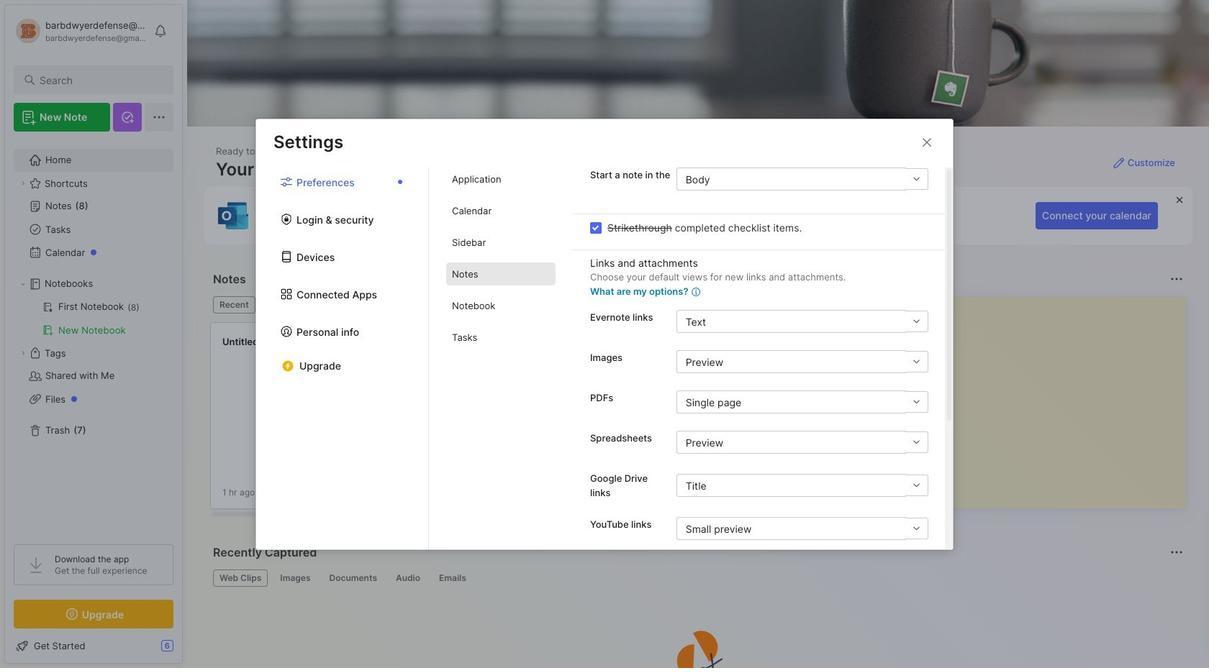 Task type: vqa. For each thing, say whether or not it's contained in the screenshot.
Search 'TEXT BOX'
yes



Task type: locate. For each thing, give the bounding box(es) containing it.
Choose default view option for YouTube links field
[[676, 518, 928, 541]]

Search text field
[[40, 73, 161, 87]]

group inside main element
[[14, 296, 173, 342]]

row group
[[210, 323, 1209, 518]]

tab
[[446, 168, 556, 191], [446, 199, 556, 222], [446, 231, 556, 254], [446, 263, 556, 286], [446, 294, 556, 317], [213, 297, 255, 314], [261, 297, 319, 314], [446, 326, 556, 349], [213, 570, 268, 587], [274, 570, 317, 587], [323, 570, 384, 587], [389, 570, 427, 587], [433, 570, 473, 587]]

expand tags image
[[19, 349, 27, 358]]

Choose default view option for Evernote links field
[[676, 310, 928, 333]]

group
[[14, 296, 173, 342]]

None search field
[[40, 71, 161, 89]]

tree
[[5, 140, 182, 532]]

Choose default view option for Spreadsheets field
[[676, 431, 928, 454]]

none search field inside main element
[[40, 71, 161, 89]]

Choose default view option for Google Drive links field
[[676, 474, 928, 497]]

tab list
[[256, 168, 429, 550], [429, 168, 573, 550], [213, 297, 850, 314], [213, 570, 1181, 587]]

expand notebooks image
[[19, 280, 27, 289]]



Task type: describe. For each thing, give the bounding box(es) containing it.
Choose default view option for Images field
[[676, 351, 928, 374]]

Choose default view option for PDFs field
[[676, 391, 928, 414]]

Start writing… text field
[[885, 297, 1186, 497]]

close image
[[919, 134, 936, 151]]

tree inside main element
[[5, 140, 182, 532]]

Start a new note in the body or title. field
[[676, 168, 929, 191]]

Select37 checkbox
[[590, 222, 602, 234]]

main element
[[0, 0, 187, 669]]



